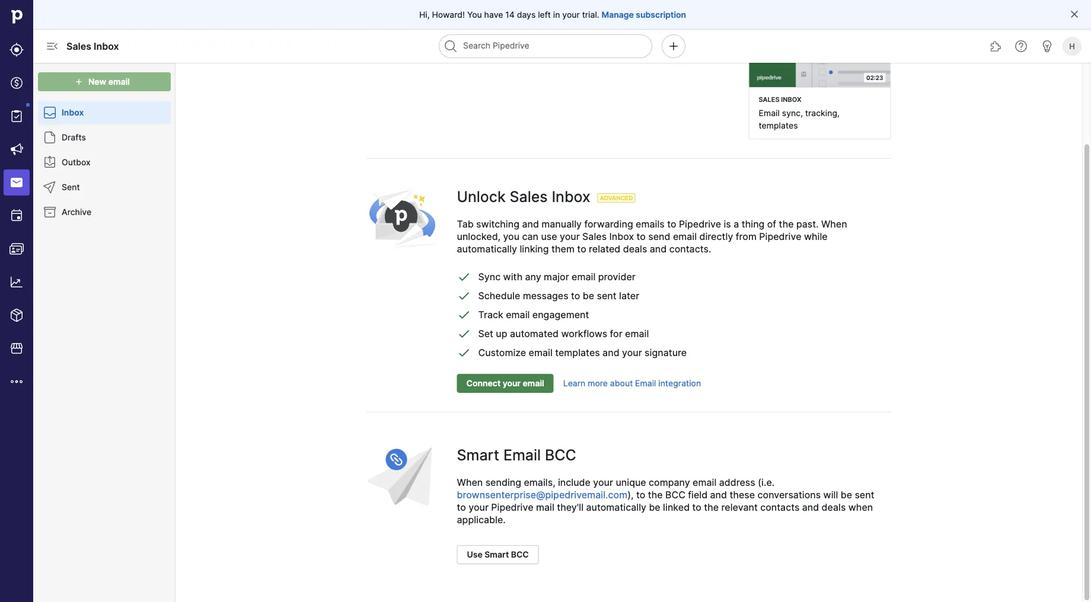 Task type: describe. For each thing, give the bounding box(es) containing it.
color undefined image
[[9, 109, 24, 123]]

drafts
[[62, 133, 86, 143]]

brownsenterprise@pipedrivemail.com link
[[457, 490, 628, 501]]

color secondary image for sent
[[43, 180, 57, 195]]

2 vertical spatial the
[[704, 502, 719, 514]]

use smart bcc
[[467, 550, 529, 560]]

with
[[503, 271, 523, 283]]

them
[[552, 243, 575, 255]]

related
[[589, 243, 621, 255]]

from
[[736, 231, 757, 243]]

archive
[[62, 207, 91, 217]]

company
[[649, 477, 690, 489]]

pipedrive mail
[[372, 34, 517, 60]]

to up engagement
[[571, 290, 580, 302]]

days
[[517, 9, 536, 20]]

when
[[849, 502, 873, 514]]

emails
[[636, 219, 665, 230]]

and down "conversations"
[[802, 502, 819, 514]]

when inside tab switching and manually forwarding emails to pipedrive is a thing of the past. when unlocked, you can use your sales inbox to send email directly from pipedrive while automatically linking them to related deals and contacts.
[[821, 219, 847, 230]]

unlock
[[457, 188, 506, 206]]

sync
[[478, 271, 501, 283]]

email right major
[[572, 271, 596, 283]]

workflows
[[561, 328, 608, 340]]

signature
[[645, 347, 687, 359]]

deals image
[[9, 76, 24, 90]]

schedule
[[478, 290, 520, 302]]

a
[[734, 219, 739, 230]]

your down "for"
[[622, 347, 642, 359]]

products image
[[9, 308, 24, 323]]

connect
[[467, 379, 501, 389]]

and up can
[[522, 219, 539, 230]]

templates inside sales inbox email sync, tracking, templates
[[759, 120, 798, 130]]

Search Pipedrive field
[[439, 34, 652, 58]]

pipedrive inside ), to the bcc field and these conversations will be sent to your pipedrive mail they'll automatically be linked to the relevant contacts and deals when applicable.
[[491, 502, 534, 514]]

forwarding
[[585, 219, 633, 230]]

email inside sales inbox email sync, tracking, templates
[[759, 108, 780, 118]]

sales
[[759, 96, 780, 103]]

0 horizontal spatial the
[[648, 490, 663, 501]]

your inside when sending emails, include your unique company email address   (i.e. brownsenterprise@pipedrivemail.com
[[593, 477, 613, 489]]

1 vertical spatial email
[[635, 379, 656, 389]]

sending
[[486, 477, 521, 489]]

they'll
[[557, 502, 584, 514]]

include
[[558, 477, 591, 489]]

inbox
[[781, 96, 802, 103]]

sales inbox
[[66, 40, 119, 52]]

your right in
[[563, 9, 580, 20]]

insights image
[[9, 275, 24, 289]]

more image
[[9, 375, 24, 389]]

about
[[610, 379, 633, 389]]

), to the bcc field and these conversations will be sent to your pipedrive mail they'll automatically be linked to the relevant contacts and deals when applicable.
[[457, 490, 875, 526]]

color secondary image for outbox
[[43, 155, 57, 170]]

learn more about email integration link
[[563, 377, 701, 390]]

major
[[544, 271, 569, 283]]

1 vertical spatial templates
[[555, 347, 600, 359]]

integration
[[659, 379, 701, 389]]

mail
[[536, 502, 554, 514]]

can
[[522, 231, 539, 243]]

automatically inside tab switching and manually forwarding emails to pipedrive is a thing of the past. when unlocked, you can use your sales inbox to send email directly from pipedrive while automatically linking them to related deals and contacts.
[[457, 243, 517, 255]]

bcc for use smart bcc
[[511, 550, 529, 560]]

messages
[[523, 290, 569, 302]]

sales inbox image
[[749, 8, 891, 87]]

you
[[467, 9, 482, 20]]

outbox link
[[38, 151, 171, 174]]

contacts image
[[9, 242, 24, 256]]

sales inside tab switching and manually forwarding emails to pipedrive is a thing of the past. when unlocked, you can use your sales inbox to send email directly from pipedrive while automatically linking them to related deals and contacts.
[[583, 231, 607, 243]]

(i.e.
[[758, 477, 775, 489]]

use
[[467, 550, 483, 560]]

drafts link
[[38, 126, 171, 149]]

email inside button
[[523, 379, 544, 389]]

sales inbox email sync, tracking, templates
[[759, 96, 840, 130]]

tab
[[457, 219, 474, 230]]

conversations
[[758, 490, 821, 501]]

campaigns image
[[9, 142, 24, 157]]

color secondary image for drafts
[[43, 130, 57, 145]]

track email engagement
[[478, 309, 589, 321]]

color positive image for track
[[457, 308, 471, 322]]

you
[[503, 231, 520, 243]]

color positive image for schedule
[[457, 289, 471, 303]]

manage
[[602, 9, 634, 20]]

your inside tab switching and manually forwarding emails to pipedrive is a thing of the past. when unlocked, you can use your sales inbox to send email directly from pipedrive while automatically linking them to related deals and contacts.
[[560, 231, 580, 243]]

0 vertical spatial be
[[583, 290, 594, 302]]

and down send
[[650, 243, 667, 255]]

bcc inside ), to the bcc field and these conversations will be sent to your pipedrive mail they'll automatically be linked to the relevant contacts and deals when applicable.
[[666, 490, 686, 501]]

emails,
[[524, 477, 556, 489]]

inbox up drafts
[[62, 108, 84, 118]]

color positive image for sync
[[457, 270, 471, 284]]

the inside tab switching and manually forwarding emails to pipedrive is a thing of the past. when unlocked, you can use your sales inbox to send email directly from pipedrive while automatically linking them to related deals and contacts.
[[779, 219, 794, 230]]

is
[[724, 219, 731, 230]]

your inside ), to the bcc field and these conversations will be sent to your pipedrive mail they'll automatically be linked to the relevant contacts and deals when applicable.
[[469, 502, 489, 514]]

smart email bcc
[[457, 447, 576, 464]]

learn more about email integration
[[563, 379, 701, 389]]

),
[[628, 490, 634, 501]]

inbox inside tab switching and manually forwarding emails to pipedrive is a thing of the past. when unlocked, you can use your sales inbox to send email directly from pipedrive while automatically linking them to related deals and contacts.
[[609, 231, 634, 243]]

mail
[[474, 34, 517, 60]]

0 horizontal spatial sales
[[66, 40, 91, 52]]

customize email templates and your signature
[[478, 347, 687, 359]]

sent link
[[38, 176, 171, 199]]

these
[[730, 490, 755, 501]]

sent inside ), to the bcc field and these conversations will be sent to your pipedrive mail they'll automatically be linked to the relevant contacts and deals when applicable.
[[855, 490, 875, 501]]

field
[[688, 490, 708, 501]]

hi,
[[419, 9, 430, 20]]

0 horizontal spatial email
[[504, 447, 541, 464]]

color secondary image for inbox
[[43, 106, 57, 120]]

switching
[[476, 219, 520, 230]]

left
[[538, 9, 551, 20]]



Task type: locate. For each thing, give the bounding box(es) containing it.
trial.
[[582, 9, 600, 20]]

pipedrive down hi,
[[372, 34, 469, 60]]

pipedrive down sending
[[491, 502, 534, 514]]

unlocked,
[[457, 231, 501, 243]]

howard!
[[432, 9, 465, 20]]

while
[[804, 231, 828, 243]]

color secondary image
[[43, 106, 57, 120], [43, 130, 57, 145], [43, 155, 57, 170], [43, 180, 57, 195], [43, 205, 57, 219]]

email
[[673, 231, 697, 243], [572, 271, 596, 283], [506, 309, 530, 321], [625, 328, 649, 340], [529, 347, 553, 359], [523, 379, 544, 389], [693, 477, 717, 489]]

3 color positive image from the top
[[457, 346, 471, 360]]

color positive image
[[457, 289, 471, 303], [457, 327, 471, 341]]

0 horizontal spatial when
[[457, 477, 483, 489]]

email up up
[[506, 309, 530, 321]]

0 vertical spatial automatically
[[457, 243, 517, 255]]

tab switching and manually forwarding emails to pipedrive is a thing of the past. when unlocked, you can use your sales inbox to send email directly from pipedrive while automatically linking them to related deals and contacts.
[[457, 219, 847, 255]]

set up automated workflows for email
[[478, 328, 649, 340]]

1 horizontal spatial deals
[[822, 502, 846, 514]]

1 color positive image from the top
[[457, 289, 471, 303]]

sales inbox image
[[9, 176, 24, 190]]

0 vertical spatial email
[[759, 108, 780, 118]]

0 horizontal spatial sent
[[597, 290, 617, 302]]

menu toggle image
[[45, 39, 59, 53]]

email down sales
[[759, 108, 780, 118]]

2 color positive image from the top
[[457, 308, 471, 322]]

email inside tab switching and manually forwarding emails to pipedrive is a thing of the past. when unlocked, you can use your sales inbox to send email directly from pipedrive while automatically linking them to related deals and contacts.
[[673, 231, 697, 243]]

learn
[[563, 379, 586, 389]]

inbox right menu toggle icon on the top left of the page
[[94, 40, 119, 52]]

2 horizontal spatial email
[[759, 108, 780, 118]]

sync,
[[782, 108, 803, 118]]

1 vertical spatial smart
[[485, 550, 509, 560]]

color secondary image inside outbox link
[[43, 155, 57, 170]]

when sending emails, include your unique company email address   (i.e. brownsenterprise@pipedrivemail.com
[[457, 477, 775, 501]]

0 vertical spatial smart
[[457, 447, 499, 464]]

color secondary image left sent
[[43, 180, 57, 195]]

directly
[[700, 231, 733, 243]]

color positive image up connect
[[457, 346, 471, 360]]

0 vertical spatial templates
[[759, 120, 798, 130]]

color positive image for set
[[457, 327, 471, 341]]

to up the "applicable."
[[457, 502, 466, 514]]

to down field
[[693, 502, 702, 514]]

be left the linked
[[649, 502, 661, 514]]

marketplace image
[[9, 342, 24, 356]]

2 horizontal spatial the
[[779, 219, 794, 230]]

home image
[[8, 8, 26, 26]]

1 horizontal spatial templates
[[759, 120, 798, 130]]

color secondary image left outbox
[[43, 155, 57, 170]]

sales right menu toggle icon on the top left of the page
[[66, 40, 91, 52]]

be
[[583, 290, 594, 302], [841, 490, 852, 501], [649, 502, 661, 514]]

email left learn
[[523, 379, 544, 389]]

contacts.
[[669, 243, 711, 255]]

connect your email button
[[457, 374, 554, 393]]

automatically down when sending emails, include your unique company email address   (i.e. brownsenterprise@pipedrivemail.com
[[586, 502, 647, 514]]

0 vertical spatial sent
[[597, 290, 617, 302]]

sent down the provider at the top right
[[597, 290, 617, 302]]

in
[[553, 9, 560, 20]]

bcc up the linked
[[666, 490, 686, 501]]

deals
[[623, 243, 647, 255], [822, 502, 846, 514]]

sync with any major email provider
[[478, 271, 636, 283]]

1 horizontal spatial sent
[[855, 490, 875, 501]]

deals inside tab switching and manually forwarding emails to pipedrive is a thing of the past. when unlocked, you can use your sales inbox to send email directly from pipedrive while automatically linking them to related deals and contacts.
[[623, 243, 647, 255]]

the down company
[[648, 490, 663, 501]]

inbox
[[94, 40, 119, 52], [62, 108, 84, 118], [552, 188, 591, 206], [609, 231, 634, 243]]

when
[[821, 219, 847, 230], [457, 477, 483, 489]]

email right about on the bottom right of page
[[635, 379, 656, 389]]

1 vertical spatial color positive image
[[457, 327, 471, 341]]

templates
[[759, 120, 798, 130], [555, 347, 600, 359]]

your
[[563, 9, 580, 20], [560, 231, 580, 243], [622, 347, 642, 359], [503, 379, 521, 389], [593, 477, 613, 489], [469, 502, 489, 514]]

your inside button
[[503, 379, 521, 389]]

tracking,
[[805, 108, 840, 118]]

brownsenterprise@pipedrivemail.com
[[457, 490, 628, 501]]

smart up sending
[[457, 447, 499, 464]]

the down field
[[704, 502, 719, 514]]

sales up related
[[583, 231, 607, 243]]

contacts
[[761, 502, 800, 514]]

email inside when sending emails, include your unique company email address   (i.e. brownsenterprise@pipedrivemail.com
[[693, 477, 717, 489]]

inbox down forwarding
[[609, 231, 634, 243]]

when inside when sending emails, include your unique company email address   (i.e. brownsenterprise@pipedrivemail.com
[[457, 477, 483, 489]]

any
[[525, 271, 541, 283]]

color secondary image right "color undefined" icon
[[43, 106, 57, 120]]

1 horizontal spatial when
[[821, 219, 847, 230]]

quick add image
[[667, 39, 681, 53]]

of
[[767, 219, 777, 230]]

h
[[1070, 42, 1075, 51]]

deals down 'will' in the bottom of the page
[[822, 502, 846, 514]]

will
[[824, 490, 838, 501]]

bcc for smart email bcc
[[545, 447, 576, 464]]

smart right use
[[485, 550, 509, 560]]

3 color secondary image from the top
[[43, 155, 57, 170]]

1 vertical spatial automatically
[[586, 502, 647, 514]]

linked
[[663, 502, 690, 514]]

0 horizontal spatial automatically
[[457, 243, 517, 255]]

linking
[[520, 243, 549, 255]]

pipedrive down of
[[759, 231, 802, 243]]

2 color secondary image from the top
[[43, 130, 57, 145]]

color positive image left 'track'
[[457, 308, 471, 322]]

email up contacts.
[[673, 231, 697, 243]]

1 horizontal spatial email
[[635, 379, 656, 389]]

to right ), on the bottom of the page
[[636, 490, 646, 501]]

later
[[619, 290, 640, 302]]

2 horizontal spatial bcc
[[666, 490, 686, 501]]

4 color secondary image from the top
[[43, 180, 57, 195]]

thing
[[742, 219, 765, 230]]

0 vertical spatial color positive image
[[457, 289, 471, 303]]

color primary image
[[1070, 9, 1080, 19]]

have
[[484, 9, 503, 20]]

0 vertical spatial color positive image
[[457, 270, 471, 284]]

email down automated
[[529, 347, 553, 359]]

activities image
[[9, 209, 24, 223]]

manage subscription link
[[602, 9, 686, 20]]

automatically down unlocked,
[[457, 243, 517, 255]]

and right field
[[710, 490, 727, 501]]

applicable.
[[457, 515, 506, 526]]

sent
[[597, 290, 617, 302], [855, 490, 875, 501]]

your up the "applicable."
[[469, 502, 489, 514]]

5 color secondary image from the top
[[43, 205, 57, 219]]

1 horizontal spatial be
[[649, 502, 661, 514]]

0 horizontal spatial deals
[[623, 243, 647, 255]]

the
[[779, 219, 794, 230], [648, 490, 663, 501], [704, 502, 719, 514]]

outbox
[[62, 157, 91, 168]]

your up them
[[560, 231, 580, 243]]

to up send
[[667, 219, 677, 230]]

your left the unique
[[593, 477, 613, 489]]

1 vertical spatial bcc
[[666, 490, 686, 501]]

the right of
[[779, 219, 794, 230]]

connect your email
[[467, 379, 544, 389]]

inbox link
[[38, 101, 171, 125]]

2 vertical spatial email
[[504, 447, 541, 464]]

0 horizontal spatial templates
[[555, 347, 600, 359]]

unique
[[616, 477, 646, 489]]

track
[[478, 309, 504, 321]]

color positive image left set
[[457, 327, 471, 341]]

templates down sync,
[[759, 120, 798, 130]]

sales up can
[[510, 188, 548, 206]]

color positive image for customize
[[457, 346, 471, 360]]

bcc right use
[[511, 550, 529, 560]]

set
[[478, 328, 494, 340]]

inbox up manually in the top of the page
[[552, 188, 591, 206]]

address
[[719, 477, 756, 489]]

color secondary image inside inbox link
[[43, 106, 57, 120]]

sales
[[66, 40, 91, 52], [510, 188, 548, 206], [583, 231, 607, 243]]

0 horizontal spatial be
[[583, 290, 594, 302]]

1 vertical spatial the
[[648, 490, 663, 501]]

more
[[588, 379, 608, 389]]

0 vertical spatial the
[[779, 219, 794, 230]]

1 vertical spatial sent
[[855, 490, 875, 501]]

when up while
[[821, 219, 847, 230]]

to right them
[[577, 243, 586, 255]]

2 horizontal spatial be
[[841, 490, 852, 501]]

leads image
[[9, 43, 24, 57]]

bcc up include
[[545, 447, 576, 464]]

hi, howard! you have 14 days left in your  trial. manage subscription
[[419, 9, 686, 20]]

be up engagement
[[583, 290, 594, 302]]

send
[[648, 231, 671, 243]]

templates down workflows
[[555, 347, 600, 359]]

1 horizontal spatial the
[[704, 502, 719, 514]]

color secondary image for archive
[[43, 205, 57, 219]]

deals inside ), to the bcc field and these conversations will be sent to your pipedrive mail they'll automatically be linked to the relevant contacts and deals when applicable.
[[822, 502, 846, 514]]

menu
[[0, 0, 33, 603]]

0 horizontal spatial bcc
[[511, 550, 529, 560]]

up
[[496, 328, 508, 340]]

sales assistant image
[[1040, 39, 1055, 53]]

provider
[[598, 271, 636, 283]]

your right connect
[[503, 379, 521, 389]]

0 vertical spatial sales
[[66, 40, 91, 52]]

color secondary image inside drafts link
[[43, 130, 57, 145]]

automated
[[510, 328, 559, 340]]

pipedrive up directly on the right of page
[[679, 219, 721, 230]]

archive link
[[38, 200, 171, 224]]

1 vertical spatial when
[[457, 477, 483, 489]]

2 vertical spatial color positive image
[[457, 346, 471, 360]]

smart inside button
[[485, 550, 509, 560]]

use smart bcc button
[[457, 546, 539, 565]]

color secondary image left drafts
[[43, 130, 57, 145]]

1 horizontal spatial bcc
[[545, 447, 576, 464]]

bcc inside button
[[511, 550, 529, 560]]

deals down emails
[[623, 243, 647, 255]]

sent
[[62, 182, 80, 192]]

email right "for"
[[625, 328, 649, 340]]

to down emails
[[637, 231, 646, 243]]

2 vertical spatial be
[[649, 502, 661, 514]]

unlock sales inbox
[[457, 188, 591, 206]]

color positive image left schedule
[[457, 289, 471, 303]]

past.
[[797, 219, 819, 230]]

sent up when
[[855, 490, 875, 501]]

engagement
[[533, 309, 589, 321]]

color secondary image left 'archive'
[[43, 205, 57, 219]]

manually
[[542, 219, 582, 230]]

1 color secondary image from the top
[[43, 106, 57, 120]]

email up field
[[693, 477, 717, 489]]

pipedrive
[[372, 34, 469, 60], [679, 219, 721, 230], [759, 231, 802, 243], [491, 502, 534, 514]]

color secondary image inside sent link
[[43, 180, 57, 195]]

1 vertical spatial color positive image
[[457, 308, 471, 322]]

customize
[[478, 347, 526, 359]]

2 vertical spatial sales
[[583, 231, 607, 243]]

quick help image
[[1014, 39, 1029, 53]]

2 color positive image from the top
[[457, 327, 471, 341]]

email up emails,
[[504, 447, 541, 464]]

h button
[[1061, 34, 1084, 58]]

1 horizontal spatial automatically
[[586, 502, 647, 514]]

1 color positive image from the top
[[457, 270, 471, 284]]

and down "for"
[[603, 347, 620, 359]]

0 vertical spatial bcc
[[545, 447, 576, 464]]

0 vertical spatial deals
[[623, 243, 647, 255]]

when left sending
[[457, 477, 483, 489]]

color positive image
[[457, 270, 471, 284], [457, 308, 471, 322], [457, 346, 471, 360]]

2 horizontal spatial sales
[[583, 231, 607, 243]]

14
[[506, 9, 515, 20]]

color secondary image inside 'archive' link
[[43, 205, 57, 219]]

menu item
[[0, 166, 33, 199]]

1 vertical spatial be
[[841, 490, 852, 501]]

use
[[541, 231, 557, 243]]

be right 'will' in the bottom of the page
[[841, 490, 852, 501]]

for
[[610, 328, 623, 340]]

0 vertical spatial when
[[821, 219, 847, 230]]

subscription
[[636, 9, 686, 20]]

automatically inside ), to the bcc field and these conversations will be sent to your pipedrive mail they'll automatically be linked to the relevant contacts and deals when applicable.
[[586, 502, 647, 514]]

1 horizontal spatial sales
[[510, 188, 548, 206]]

2 vertical spatial bcc
[[511, 550, 529, 560]]

email
[[759, 108, 780, 118], [635, 379, 656, 389], [504, 447, 541, 464]]

1 vertical spatial deals
[[822, 502, 846, 514]]

color positive image left sync
[[457, 270, 471, 284]]

1 vertical spatial sales
[[510, 188, 548, 206]]



Task type: vqa. For each thing, say whether or not it's contained in the screenshot.
the to the middle
yes



